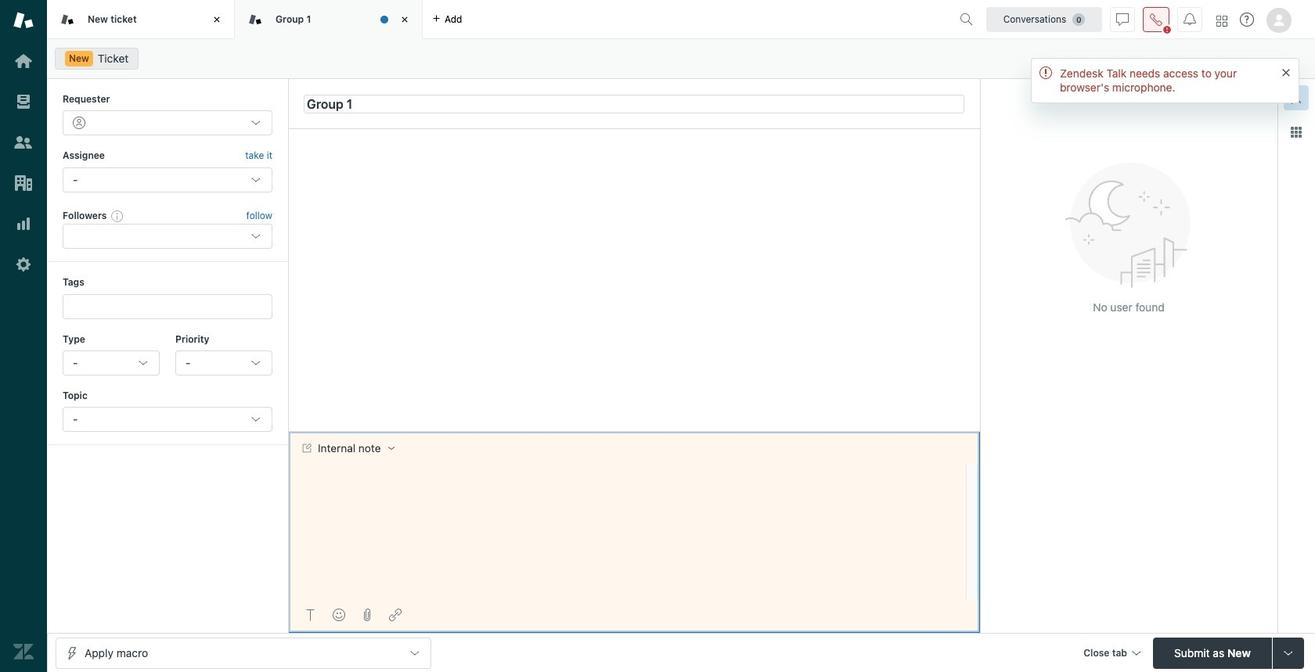 Task type: locate. For each thing, give the bounding box(es) containing it.
get started image
[[13, 51, 34, 71]]

main element
[[0, 0, 47, 672]]

info on adding followers image
[[111, 210, 124, 222]]

tabs tab list
[[47, 0, 954, 39]]

admin image
[[13, 254, 34, 275]]

minimize composer image
[[628, 425, 640, 438]]

1 tab from the left
[[47, 0, 235, 39]]

get help image
[[1240, 13, 1254, 27]]

close image
[[209, 12, 225, 27]]

close image
[[397, 12, 413, 27]]

tab
[[47, 0, 235, 39], [235, 0, 423, 39]]

secondary element
[[47, 43, 1315, 74]]



Task type: vqa. For each thing, say whether or not it's contained in the screenshot.
Zendesk Support icon
yes



Task type: describe. For each thing, give the bounding box(es) containing it.
views image
[[13, 92, 34, 112]]

zendesk image
[[13, 642, 34, 662]]

add link (cmd k) image
[[389, 609, 402, 622]]

Internal note composer text field
[[295, 465, 961, 498]]

apps image
[[1290, 126, 1303, 139]]

insert emojis image
[[333, 609, 345, 622]]

displays possible ticket submission types image
[[1282, 647, 1295, 660]]

customer context image
[[1290, 92, 1303, 104]]

reporting image
[[13, 214, 34, 234]]

notifications image
[[1184, 13, 1196, 25]]

zendesk support image
[[13, 10, 34, 31]]

add attachment image
[[361, 609, 373, 622]]

organizations image
[[13, 173, 34, 193]]

button displays agent's chat status as invisible. image
[[1116, 13, 1129, 25]]

customers image
[[13, 132, 34, 153]]

Subject field
[[304, 94, 964, 113]]

2 tab from the left
[[235, 0, 423, 39]]

zendesk products image
[[1217, 15, 1228, 26]]

format text image
[[305, 609, 317, 622]]



